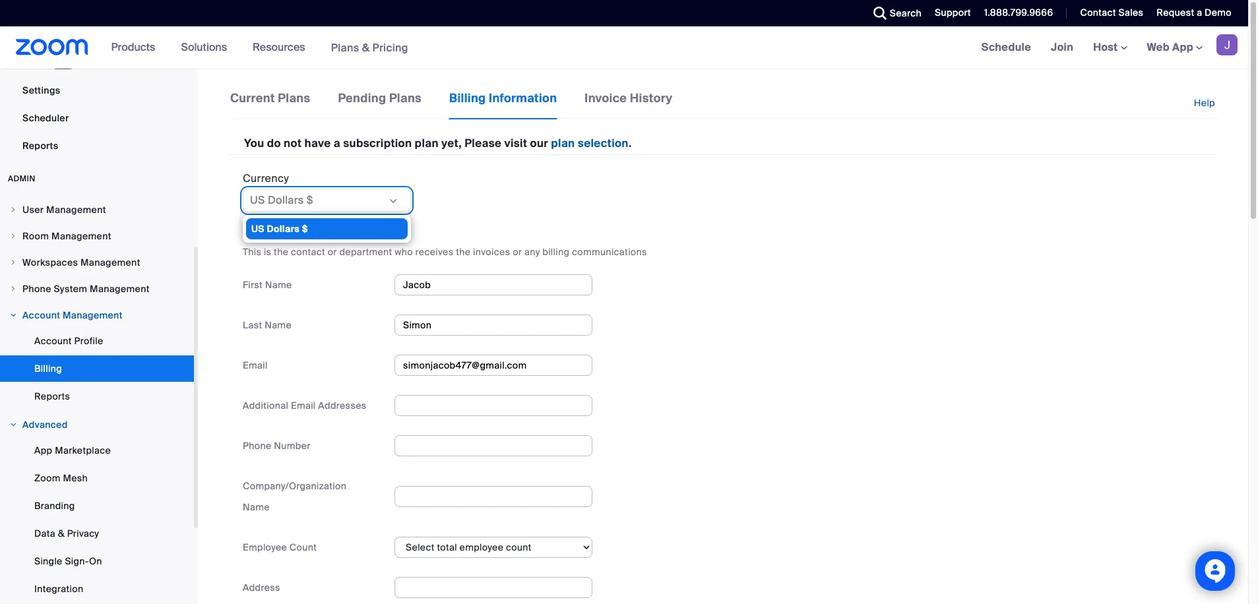 Task type: describe. For each thing, give the bounding box(es) containing it.
app inside "link"
[[34, 445, 52, 457]]

user
[[22, 204, 44, 216]]

1 horizontal spatial a
[[1197, 7, 1203, 18]]

1 the from the left
[[274, 246, 289, 258]]

products button
[[111, 26, 161, 69]]

us inside list box
[[251, 223, 265, 235]]

account management
[[22, 310, 123, 321]]

privacy
[[67, 528, 99, 540]]

contact
[[291, 246, 325, 258]]

phone system management
[[22, 283, 150, 295]]

advanced
[[22, 419, 68, 431]]

account for account profile
[[34, 335, 72, 347]]

data & privacy link
[[0, 521, 194, 547]]

on
[[89, 556, 102, 568]]

selection
[[578, 136, 629, 150]]

billing information link
[[449, 90, 558, 119]]

us dollars $ inside list box
[[251, 223, 308, 235]]

marketplace
[[55, 445, 111, 457]]

schedule
[[982, 40, 1032, 54]]

products
[[111, 40, 155, 54]]

help link
[[1195, 90, 1217, 117]]

admin
[[8, 174, 35, 184]]

host button
[[1094, 40, 1128, 54]]

reports inside personal menu menu
[[22, 140, 58, 152]]

$ inside us dollars $ popup button
[[307, 193, 313, 207]]

company/organization name
[[243, 480, 347, 513]]

phone for phone number
[[243, 440, 272, 452]]

schedule link
[[972, 26, 1042, 69]]

us dollars $ inside popup button
[[250, 193, 313, 207]]

1.888.799.9666
[[985, 7, 1054, 18]]

zoom mesh
[[34, 473, 88, 484]]

system
[[54, 283, 87, 295]]

branding
[[34, 500, 75, 512]]

workspaces management
[[22, 257, 140, 269]]

our
[[530, 136, 549, 150]]

phone for phone system management
[[22, 283, 51, 295]]

integration link
[[0, 576, 194, 603]]

branding link
[[0, 493, 194, 519]]

name for company/organization name
[[243, 502, 270, 513]]

room management menu item
[[0, 224, 194, 249]]

name for first name
[[265, 279, 292, 291]]

room management
[[22, 230, 111, 242]]

currency
[[243, 171, 289, 185]]

pending plans link
[[338, 90, 422, 118]]

demo
[[1205, 7, 1232, 18]]

join link
[[1042, 26, 1084, 69]]

billing information
[[450, 90, 557, 106]]

single sign-on link
[[0, 548, 194, 575]]

current plans link
[[230, 90, 311, 118]]

web
[[1147, 40, 1170, 54]]

single sign-on
[[34, 556, 102, 568]]

department
[[340, 246, 392, 258]]

2 the from the left
[[456, 246, 471, 258]]

search
[[890, 7, 922, 19]]

current
[[230, 90, 275, 106]]

product information navigation
[[101, 26, 418, 69]]

$ inside the "us dollars $" list box
[[302, 223, 308, 235]]

additional email addresses
[[243, 400, 367, 412]]

employee count
[[243, 542, 317, 554]]

user management
[[22, 204, 106, 216]]

billing for contact
[[243, 226, 276, 240]]

account management menu
[[0, 328, 194, 411]]

scheduler link
[[0, 105, 194, 131]]

phone number
[[243, 440, 311, 452]]

app marketplace
[[34, 445, 111, 457]]

right image inside the advanced menu item
[[9, 421, 17, 429]]

information
[[489, 90, 557, 106]]

1 plan from the left
[[415, 136, 439, 150]]

resources
[[253, 40, 305, 54]]

right image for user
[[9, 206, 17, 214]]

management up account management menu item
[[90, 283, 150, 295]]

support
[[935, 7, 971, 18]]

current plans
[[230, 90, 310, 106]]

do
[[267, 136, 281, 150]]

& for plans
[[362, 41, 370, 54]]

receives
[[416, 246, 454, 258]]

sales
[[1119, 7, 1144, 18]]

not
[[284, 136, 302, 150]]

right image for account
[[9, 312, 17, 319]]

employee
[[243, 542, 287, 554]]

0 vertical spatial contact
[[1081, 7, 1117, 18]]

data
[[34, 528, 55, 540]]

zoom
[[34, 473, 61, 484]]

billing
[[543, 246, 570, 258]]

first name
[[243, 279, 292, 291]]

last
[[243, 319, 262, 331]]

side navigation navigation
[[0, 0, 198, 605]]

web app button
[[1147, 40, 1203, 54]]

join
[[1051, 40, 1074, 54]]

pending
[[338, 90, 386, 106]]

any
[[525, 246, 540, 258]]

us inside popup button
[[250, 193, 265, 207]]

account for account management
[[22, 310, 60, 321]]

this
[[243, 246, 261, 258]]

number
[[274, 440, 311, 452]]

workspaces
[[22, 257, 78, 269]]

host
[[1094, 40, 1121, 54]]

single
[[34, 556, 62, 568]]

workspaces management menu item
[[0, 250, 194, 275]]

personal menu menu
[[0, 0, 194, 160]]

clips link
[[0, 50, 194, 76]]



Task type: locate. For each thing, give the bounding box(es) containing it.
1 vertical spatial us dollars $
[[251, 223, 308, 235]]

plan selection link
[[551, 136, 629, 150]]

billing inside 'billing' link
[[34, 363, 62, 375]]

management for user management
[[46, 204, 106, 216]]

contact inside billing contact this is the contact or department who receives the invoices or any billing communications
[[278, 226, 320, 240]]

0 horizontal spatial plan
[[415, 136, 439, 150]]

contact
[[1081, 7, 1117, 18], [278, 226, 320, 240]]

3 right image from the top
[[9, 312, 17, 319]]

invoice history link
[[584, 90, 673, 118]]

management
[[46, 204, 106, 216], [52, 230, 111, 242], [81, 257, 140, 269], [90, 283, 150, 295], [63, 310, 123, 321]]

reports down scheduler
[[22, 140, 58, 152]]

1 vertical spatial email
[[291, 400, 316, 412]]

who
[[395, 246, 413, 258]]

1 horizontal spatial plan
[[551, 136, 575, 150]]

0 vertical spatial &
[[362, 41, 370, 54]]

billing contact this is the contact or department who receives the invoices or any billing communications
[[243, 226, 647, 258]]

1 vertical spatial reports
[[34, 391, 70, 403]]

email down 'last'
[[243, 360, 268, 372]]

management for account management
[[63, 310, 123, 321]]

0 horizontal spatial contact
[[278, 226, 320, 240]]

web app
[[1147, 40, 1194, 54]]

management up profile at bottom left
[[63, 310, 123, 321]]

pricing
[[373, 41, 408, 54]]

0 horizontal spatial app
[[34, 445, 52, 457]]

us dollars $
[[250, 193, 313, 207], [251, 223, 308, 235]]

1 right image from the top
[[9, 232, 17, 240]]

a left demo
[[1197, 7, 1203, 18]]

management down room management menu item
[[81, 257, 140, 269]]

0 vertical spatial name
[[265, 279, 292, 291]]

0 horizontal spatial a
[[334, 136, 341, 150]]

name inside company/organization name
[[243, 502, 270, 513]]

app right "web"
[[1173, 40, 1194, 54]]

contact up contact
[[278, 226, 320, 240]]

you do not have a subscription plan yet, please visit our plan selection .
[[244, 136, 632, 150]]

2 vertical spatial right image
[[9, 421, 17, 429]]

user management menu item
[[0, 197, 194, 222]]

$ up contact
[[302, 223, 308, 235]]

& inside "advanced" menu
[[58, 528, 65, 540]]

plans right current
[[278, 90, 310, 106]]

0 horizontal spatial &
[[58, 528, 65, 540]]

0 horizontal spatial phone
[[22, 283, 51, 295]]

zoom mesh link
[[0, 465, 194, 492]]

1 vertical spatial right image
[[9, 285, 17, 293]]

app
[[1173, 40, 1194, 54], [34, 445, 52, 457]]

additional
[[243, 400, 289, 412]]

0 vertical spatial $
[[307, 193, 313, 207]]

1 vertical spatial a
[[334, 136, 341, 150]]

0 vertical spatial dollars
[[268, 193, 304, 207]]

main content main content
[[198, 69, 1249, 605]]

or down the "us dollars $" list box
[[328, 246, 337, 258]]

account inside menu item
[[22, 310, 60, 321]]

0 vertical spatial right image
[[9, 232, 17, 240]]

right image inside workspaces management menu item
[[9, 259, 17, 267]]

count
[[290, 542, 317, 554]]

plans left pricing
[[331, 41, 359, 54]]

first
[[243, 279, 263, 291]]

2 right image from the top
[[9, 259, 17, 267]]

1 horizontal spatial contact
[[1081, 7, 1117, 18]]

account down account management
[[34, 335, 72, 347]]

us up the this
[[251, 223, 265, 235]]

account inside 'link'
[[34, 335, 72, 347]]

communications
[[572, 246, 647, 258]]

you
[[244, 136, 264, 150]]

dollars up is
[[267, 223, 300, 235]]

billing up please
[[450, 90, 486, 106]]

2 horizontal spatial plans
[[389, 90, 422, 106]]

us down currency
[[250, 193, 265, 207]]

1 vertical spatial contact
[[278, 226, 320, 240]]

account profile link
[[0, 328, 194, 354]]

name right first
[[265, 279, 292, 291]]

email right additional
[[291, 400, 316, 412]]

0 horizontal spatial plans
[[278, 90, 310, 106]]

solutions button
[[181, 26, 233, 69]]

contact sales link
[[1071, 0, 1147, 26], [1081, 7, 1144, 18]]

plans for pending plans
[[389, 90, 422, 106]]

right image left "workspaces"
[[9, 259, 17, 267]]

address
[[243, 582, 280, 594]]

room
[[22, 230, 49, 242]]

management up the workspaces management
[[52, 230, 111, 242]]

have
[[305, 136, 331, 150]]

right image for phone
[[9, 285, 17, 293]]

1 vertical spatial account
[[34, 335, 72, 347]]

or left any
[[513, 246, 522, 258]]

plans
[[331, 41, 359, 54], [278, 90, 310, 106], [389, 90, 422, 106]]

dollars inside list box
[[267, 223, 300, 235]]

dollars
[[268, 193, 304, 207], [267, 223, 300, 235]]

2 vertical spatial name
[[243, 502, 270, 513]]

subscription
[[343, 136, 412, 150]]

billing for information
[[450, 90, 486, 106]]

profile
[[74, 335, 103, 347]]

solutions
[[181, 40, 227, 54]]

zoom logo image
[[16, 39, 88, 55]]

us
[[250, 193, 265, 207], [251, 223, 265, 235]]

1 horizontal spatial &
[[362, 41, 370, 54]]

1 vertical spatial us
[[251, 223, 265, 235]]

name right 'last'
[[265, 319, 292, 331]]

& for data
[[58, 528, 65, 540]]

0 vertical spatial us
[[250, 193, 265, 207]]

billing down account profile
[[34, 363, 62, 375]]

1 reports link from the top
[[0, 133, 194, 159]]

None text field
[[395, 274, 593, 296], [395, 315, 593, 336], [395, 355, 593, 376], [395, 395, 593, 416], [395, 436, 593, 457], [395, 274, 593, 296], [395, 315, 593, 336], [395, 355, 593, 376], [395, 395, 593, 416], [395, 436, 593, 457]]

banner containing products
[[0, 26, 1249, 69]]

reports inside account management "menu"
[[34, 391, 70, 403]]

2 vertical spatial right image
[[9, 312, 17, 319]]

history
[[630, 90, 673, 106]]

a
[[1197, 7, 1203, 18], [334, 136, 341, 150]]

right image left 'advanced'
[[9, 421, 17, 429]]

2 plan from the left
[[551, 136, 575, 150]]

is
[[264, 246, 272, 258]]

None text field
[[395, 486, 593, 507], [395, 577, 593, 599], [395, 486, 593, 507], [395, 577, 593, 599]]

$
[[307, 193, 313, 207], [302, 223, 308, 235]]

plan right our at the top of the page
[[551, 136, 575, 150]]

company/organization
[[243, 480, 347, 492]]

account
[[22, 310, 60, 321], [34, 335, 72, 347]]

0 vertical spatial billing
[[450, 90, 486, 106]]

phone inside "phone system management" menu item
[[22, 283, 51, 295]]

1 vertical spatial &
[[58, 528, 65, 540]]

1 horizontal spatial app
[[1173, 40, 1194, 54]]

0 horizontal spatial or
[[328, 246, 337, 258]]

billing inside billing contact this is the contact or department who receives the invoices or any billing communications
[[243, 226, 276, 240]]

right image for room
[[9, 232, 17, 240]]

2 reports link from the top
[[0, 383, 194, 410]]

1 horizontal spatial billing
[[243, 226, 276, 240]]

invoice history
[[585, 90, 673, 106]]

1 vertical spatial dollars
[[267, 223, 300, 235]]

a right have
[[334, 136, 341, 150]]

plans inside product information navigation
[[331, 41, 359, 54]]

right image inside account management menu item
[[9, 312, 17, 319]]

app down 'advanced'
[[34, 445, 52, 457]]

0 vertical spatial email
[[243, 360, 268, 372]]

1 horizontal spatial or
[[513, 246, 522, 258]]

1 vertical spatial reports link
[[0, 383, 194, 410]]

dollars inside popup button
[[268, 193, 304, 207]]

right image inside user management menu item
[[9, 206, 17, 214]]

contact sales
[[1081, 7, 1144, 18]]

pending plans
[[338, 90, 422, 106]]

right image inside room management menu item
[[9, 232, 17, 240]]

the left invoices
[[456, 246, 471, 258]]

right image left system
[[9, 285, 17, 293]]

mesh
[[63, 473, 88, 484]]

billing inside billing information link
[[450, 90, 486, 106]]

account management menu item
[[0, 303, 194, 328]]

account profile
[[34, 335, 103, 347]]

name up employee
[[243, 502, 270, 513]]

data & privacy
[[34, 528, 99, 540]]

1 horizontal spatial the
[[456, 246, 471, 258]]

right image
[[9, 206, 17, 214], [9, 285, 17, 293], [9, 312, 17, 319]]

reports link down scheduler link
[[0, 133, 194, 159]]

$ up the "us dollars $" list box
[[307, 193, 313, 207]]

management inside menu item
[[63, 310, 123, 321]]

app inside meetings navigation
[[1173, 40, 1194, 54]]

a inside main content
[[334, 136, 341, 150]]

meetings navigation
[[972, 26, 1249, 69]]

integration
[[34, 583, 83, 595]]

please
[[465, 136, 502, 150]]

1 vertical spatial name
[[265, 319, 292, 331]]

1 vertical spatial right image
[[9, 259, 17, 267]]

dollars down currency
[[268, 193, 304, 207]]

account up account profile
[[22, 310, 60, 321]]

invoices
[[473, 246, 510, 258]]

advanced menu item
[[0, 413, 194, 438]]

help
[[1195, 97, 1216, 109]]

1 vertical spatial $
[[302, 223, 308, 235]]

plan left yet,
[[415, 136, 439, 150]]

billing link
[[0, 356, 194, 382]]

0 vertical spatial us dollars $
[[250, 193, 313, 207]]

sign-
[[65, 556, 89, 568]]

search button
[[864, 0, 925, 26]]

right image inside "phone system management" menu item
[[9, 285, 17, 293]]

plans right pending at top left
[[389, 90, 422, 106]]

admin menu menu
[[0, 197, 194, 605]]

reports link down 'billing' link
[[0, 383, 194, 410]]

support link
[[925, 0, 975, 26], [935, 7, 971, 18]]

profile picture image
[[1217, 34, 1238, 55]]

hide options image
[[388, 196, 399, 207]]

reports
[[22, 140, 58, 152], [34, 391, 70, 403]]

right image left room
[[9, 232, 17, 240]]

& right data
[[58, 528, 65, 540]]

phone down "workspaces"
[[22, 283, 51, 295]]

request a demo
[[1157, 7, 1232, 18]]

right image for workspaces
[[9, 259, 17, 267]]

addresses
[[318, 400, 367, 412]]

us dollars $ button
[[250, 193, 387, 208]]

management for room management
[[52, 230, 111, 242]]

name for last name
[[265, 319, 292, 331]]

1 horizontal spatial email
[[291, 400, 316, 412]]

us dollars $ list box
[[246, 218, 408, 240]]

app marketplace link
[[0, 438, 194, 464]]

0 horizontal spatial the
[[274, 246, 289, 258]]

1 vertical spatial phone
[[243, 440, 272, 452]]

1 vertical spatial app
[[34, 445, 52, 457]]

&
[[362, 41, 370, 54], [58, 528, 65, 540]]

phone inside main content main content
[[243, 440, 272, 452]]

1 horizontal spatial phone
[[243, 440, 272, 452]]

request a demo link
[[1147, 0, 1249, 26], [1157, 7, 1232, 18]]

0 vertical spatial app
[[1173, 40, 1194, 54]]

billing up the this
[[243, 226, 276, 240]]

clips
[[22, 57, 46, 69]]

plans & pricing
[[331, 41, 408, 54]]

2 horizontal spatial billing
[[450, 90, 486, 106]]

us dollars $ down currency
[[250, 193, 313, 207]]

1 right image from the top
[[9, 206, 17, 214]]

phone left number
[[243, 440, 272, 452]]

0 vertical spatial account
[[22, 310, 60, 321]]

advanced menu
[[0, 438, 194, 604]]

email
[[243, 360, 268, 372], [291, 400, 316, 412]]

banner
[[0, 26, 1249, 69]]

management for workspaces management
[[81, 257, 140, 269]]

0 vertical spatial a
[[1197, 7, 1203, 18]]

& inside product information navigation
[[362, 41, 370, 54]]

3 right image from the top
[[9, 421, 17, 429]]

2 right image from the top
[[9, 285, 17, 293]]

resources button
[[253, 26, 311, 69]]

management up room management
[[46, 204, 106, 216]]

phone system management menu item
[[0, 277, 194, 302]]

0 horizontal spatial billing
[[34, 363, 62, 375]]

yet,
[[442, 136, 462, 150]]

2 vertical spatial billing
[[34, 363, 62, 375]]

1 vertical spatial billing
[[243, 226, 276, 240]]

the right is
[[274, 246, 289, 258]]

0 vertical spatial phone
[[22, 283, 51, 295]]

settings
[[22, 84, 60, 96]]

right image
[[9, 232, 17, 240], [9, 259, 17, 267], [9, 421, 17, 429]]

us dollars $ up is
[[251, 223, 308, 235]]

phone
[[22, 283, 51, 295], [243, 440, 272, 452]]

plans for current plans
[[278, 90, 310, 106]]

0 vertical spatial right image
[[9, 206, 17, 214]]

right image left account management
[[9, 312, 17, 319]]

0 vertical spatial reports link
[[0, 133, 194, 159]]

reports link
[[0, 133, 194, 159], [0, 383, 194, 410]]

& left pricing
[[362, 41, 370, 54]]

1 horizontal spatial plans
[[331, 41, 359, 54]]

0 vertical spatial reports
[[22, 140, 58, 152]]

reports up 'advanced'
[[34, 391, 70, 403]]

right image left user
[[9, 206, 17, 214]]

0 horizontal spatial email
[[243, 360, 268, 372]]

1 or from the left
[[328, 246, 337, 258]]

2 or from the left
[[513, 246, 522, 258]]

contact left sales
[[1081, 7, 1117, 18]]



Task type: vqa. For each thing, say whether or not it's contained in the screenshot.
Billing Information link
yes



